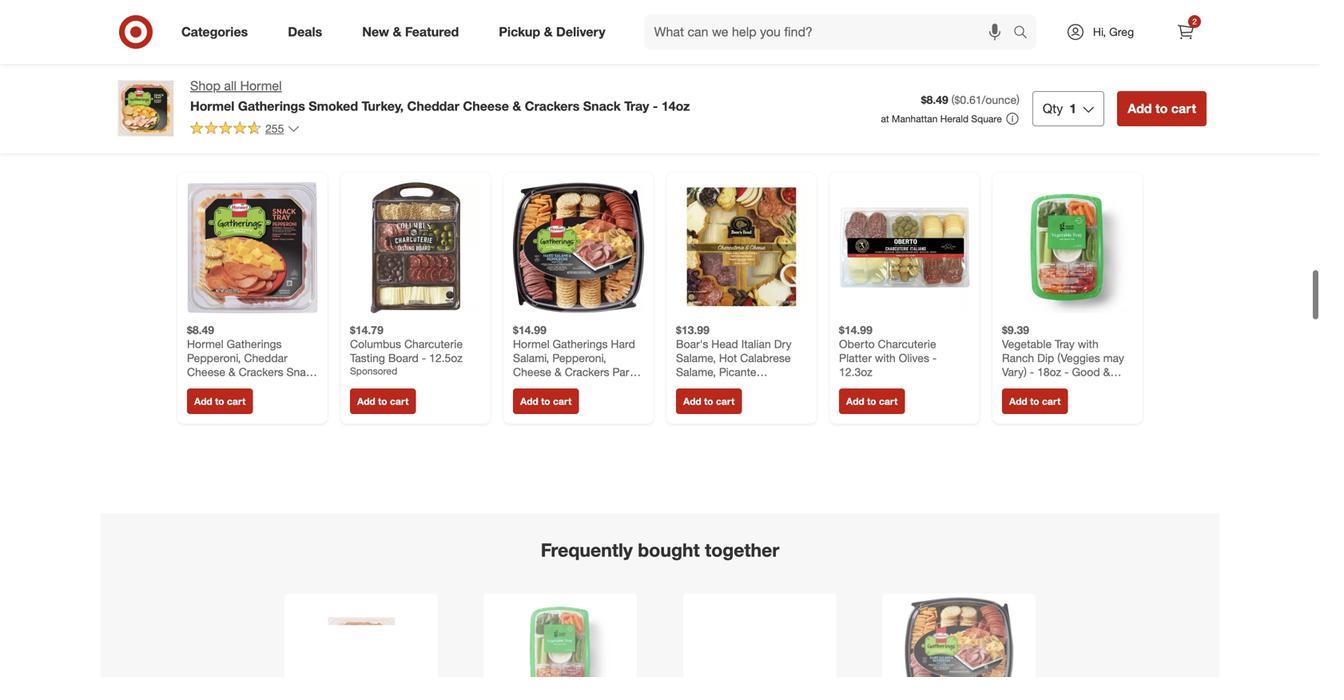 Task type: describe. For each thing, give the bounding box(es) containing it.
hormel gatherings smoked turkey, cheddar cheese & crackers snack tray - 14oz image
[[307, 597, 415, 677]]

- inside the $8.49 hormel gatherings pepperoni, cheddar cheese & crackers snack tray - 14oz
[[210, 379, 214, 393]]

hormel inside the "$14.99 hormel gatherings hard salami, pepperoni, cheese & crackers party tray - 28oz"
[[513, 337, 550, 351]]

hormel inside the $8.49 hormel gatherings pepperoni, cheddar cheese & crackers snack tray - 14oz
[[187, 337, 224, 351]]

hard
[[611, 337, 636, 351]]

herald
[[941, 113, 969, 125]]

pickup
[[499, 24, 541, 40]]

region containing similar items
[[101, 11, 1220, 677]]

add to cart for hormel gatherings hard salami, pepperoni, cheese & crackers party tray - 28oz
[[521, 396, 572, 408]]

add right 1
[[1128, 101, 1153, 116]]

together
[[705, 539, 780, 561]]

to for hormel gatherings pepperoni, cheddar cheese & crackers snack tray - 14oz
[[215, 396, 224, 408]]

add to cart button for hormel gatherings hard salami, pepperoni, cheese & crackers party tray - 28oz
[[513, 389, 579, 414]]

$14.99 for hormel
[[513, 323, 547, 337]]

featured
[[405, 24, 459, 40]]

cart for hormel gatherings hard salami, pepperoni, cheese & crackers party tray - 28oz
[[553, 396, 572, 408]]

tray inside the "$14.99 hormel gatherings hard salami, pepperoni, cheese & crackers party tray - 28oz"
[[513, 379, 533, 393]]

shop all hormel hormel gatherings smoked turkey, cheddar cheese & crackers snack tray - 14oz
[[190, 78, 690, 114]]

at manhattan herald square
[[882, 113, 1003, 125]]

$9.39
[[1003, 323, 1030, 337]]

$9.39 vegetable tray with ranch dip (veggies may vary) - 18oz - good & gather™
[[1003, 323, 1125, 393]]

$14.99 oberto charcuterie platter with olives - 12.3oz
[[840, 323, 937, 379]]

- inside the "$14.99 hormel gatherings hard salami, pepperoni, cheese & crackers party tray - 28oz"
[[536, 379, 541, 393]]

new & featured
[[362, 24, 459, 40]]

items
[[669, 134, 717, 156]]

gatherings for $14.99 hormel gatherings hard salami, pepperoni, cheese & crackers party tray - 28oz
[[553, 337, 608, 351]]

$8.49 for $8.49 ( $0.61 /ounce )
[[922, 93, 949, 107]]

/ounce
[[982, 93, 1017, 107]]

add to cart button for columbus charcuterie tasting board - 12.5oz
[[350, 389, 416, 414]]

pepperoni, inside the $8.49 hormel gatherings pepperoni, cheddar cheese & crackers snack tray - 14oz
[[187, 351, 241, 365]]

shop
[[190, 78, 221, 94]]

12.3oz
[[840, 365, 873, 379]]

snack inside the $8.49 hormel gatherings pepperoni, cheddar cheese & crackers snack tray - 14oz
[[287, 365, 318, 379]]

pickup & delivery
[[499, 24, 606, 40]]

columbus
[[350, 337, 401, 351]]

add to cart for columbus charcuterie tasting board - 12.5oz
[[357, 396, 409, 408]]

$8.49 ( $0.61 /ounce )
[[922, 93, 1020, 107]]

cheddar inside the $8.49 hormel gatherings pepperoni, cheddar cheese & crackers snack tray - 14oz
[[244, 351, 288, 365]]

add for hormel gatherings pepperoni, cheddar cheese & crackers snack tray - 14oz
[[194, 396, 213, 408]]

gatherings for $8.49 hormel gatherings pepperoni, cheddar cheese & crackers snack tray - 14oz
[[227, 337, 282, 351]]

platter
[[840, 351, 872, 365]]

& inside the "$14.99 hormel gatherings hard salami, pepperoni, cheese & crackers party tray - 28oz"
[[555, 365, 562, 379]]

cheese inside shop all hormel hormel gatherings smoked turkey, cheddar cheese & crackers snack tray - 14oz
[[463, 98, 509, 114]]

at
[[882, 113, 890, 125]]

add to cart for vegetable tray with ranch dip (veggies may vary) - 18oz - good & gather™
[[1010, 396, 1061, 408]]

categories link
[[168, 14, 268, 50]]

$8.49 for $8.49 hormel gatherings pepperoni, cheddar cheese & crackers snack tray - 14oz
[[187, 323, 214, 337]]

snack inside shop all hormel hormel gatherings smoked turkey, cheddar cheese & crackers snack tray - 14oz
[[584, 98, 621, 114]]

bought
[[638, 539, 700, 561]]

oberto charcuterie platter with olives - 12.3oz image
[[840, 182, 971, 314]]

may
[[1104, 351, 1125, 365]]

crackers inside shop all hormel hormel gatherings smoked turkey, cheddar cheese & crackers snack tray - 14oz
[[525, 98, 580, 114]]

- inside shop all hormel hormel gatherings smoked turkey, cheddar cheese & crackers snack tray - 14oz
[[653, 98, 658, 114]]

& inside $9.39 vegetable tray with ranch dip (veggies may vary) - 18oz - good & gather™
[[1104, 365, 1111, 379]]

image of hormel gatherings smoked turkey, cheddar cheese & crackers snack tray - 14oz image
[[114, 77, 178, 141]]

)
[[1017, 93, 1020, 107]]

$13.99
[[676, 323, 710, 337]]

similar
[[604, 134, 664, 156]]

tasting
[[350, 351, 385, 365]]

0 vertical spatial sponsored
[[1173, 105, 1220, 117]]

add for hormel gatherings hard salami, pepperoni, cheese & crackers party tray - 28oz
[[521, 396, 539, 408]]

add for columbus charcuterie tasting board - 12.5oz
[[357, 396, 376, 408]]

pepperoni, inside the "$14.99 hormel gatherings hard salami, pepperoni, cheese & crackers party tray - 28oz"
[[553, 351, 607, 365]]

255
[[265, 121, 284, 135]]

1 vertical spatial hormel gatherings hard salami, pepperoni, cheese & crackers party tray - 28oz image
[[906, 597, 1014, 677]]

& inside shop all hormel hormel gatherings smoked turkey, cheddar cheese & crackers snack tray - 14oz
[[513, 98, 522, 114]]

salami,
[[513, 351, 550, 365]]

$14.79
[[350, 323, 384, 337]]

(
[[952, 93, 955, 107]]

with inside $9.39 vegetable tray with ranch dip (veggies may vary) - 18oz - good & gather™
[[1079, 337, 1099, 351]]

What can we help you find? suggestions appear below search field
[[645, 14, 1018, 50]]

with inside $14.99 oberto charcuterie platter with olives - 12.3oz
[[875, 351, 896, 365]]

add to cart button for hormel gatherings pepperoni, cheddar cheese & crackers snack tray - 14oz
[[187, 389, 253, 414]]

greg
[[1110, 25, 1135, 39]]

charcuterie for olives
[[878, 337, 937, 351]]

oberto
[[840, 337, 875, 351]]



Task type: vqa. For each thing, say whether or not it's contained in the screenshot.
leftmost See
no



Task type: locate. For each thing, give the bounding box(es) containing it.
smoked
[[309, 98, 358, 114]]

0 vertical spatial snack
[[584, 98, 621, 114]]

tray inside shop all hormel hormel gatherings smoked turkey, cheddar cheese & crackers snack tray - 14oz
[[625, 98, 650, 114]]

1 charcuterie from the left
[[405, 337, 463, 351]]

new & featured link
[[349, 14, 479, 50]]

0 horizontal spatial 14oz
[[218, 379, 242, 393]]

cart for oberto charcuterie platter with olives - 12.3oz
[[880, 396, 898, 408]]

pickup & delivery link
[[486, 14, 626, 50]]

- inside $14.99 oberto charcuterie platter with olives - 12.3oz
[[933, 351, 937, 365]]

snack left tasting
[[287, 365, 318, 379]]

0 vertical spatial vegetable tray with ranch dip (veggies may vary) - 18oz - good & gather™ image
[[1003, 182, 1134, 314]]

1
[[1070, 101, 1077, 116]]

frequently
[[541, 539, 633, 561]]

$13.99 link
[[676, 182, 808, 379]]

search
[[1007, 26, 1045, 41]]

$14.99 up the platter
[[840, 323, 873, 337]]

advertisement element
[[101, 11, 1220, 104]]

1 horizontal spatial 14oz
[[662, 98, 690, 114]]

18oz
[[1038, 365, 1062, 379]]

1 horizontal spatial cheese
[[463, 98, 509, 114]]

vary)
[[1003, 365, 1027, 379]]

to for hormel gatherings hard salami, pepperoni, cheese & crackers party tray - 28oz
[[541, 396, 551, 408]]

add
[[1128, 101, 1153, 116], [194, 396, 213, 408], [357, 396, 376, 408], [521, 396, 539, 408], [684, 396, 702, 408], [847, 396, 865, 408], [1010, 396, 1028, 408]]

gather™
[[1003, 379, 1043, 393]]

qty
[[1043, 101, 1064, 116]]

1 horizontal spatial hormel gatherings hard salami, pepperoni, cheese & crackers party tray - 28oz image
[[906, 597, 1014, 677]]

12.5oz
[[429, 351, 463, 365]]

0 horizontal spatial $14.99
[[513, 323, 547, 337]]

to for columbus charcuterie tasting board - 12.5oz
[[378, 396, 388, 408]]

0 horizontal spatial vegetable tray with ranch dip (veggies may vary) - 18oz - good & gather™ image
[[506, 597, 615, 677]]

cart for hormel gatherings pepperoni, cheddar cheese & crackers snack tray - 14oz
[[227, 396, 246, 408]]

square
[[972, 113, 1003, 125]]

cart
[[1172, 101, 1197, 116], [227, 396, 246, 408], [390, 396, 409, 408], [553, 396, 572, 408], [716, 396, 735, 408], [880, 396, 898, 408], [1043, 396, 1061, 408]]

to for vegetable tray with ranch dip (veggies may vary) - 18oz - good & gather™
[[1031, 396, 1040, 408]]

1 vertical spatial 14oz
[[218, 379, 242, 393]]

2 charcuterie from the left
[[878, 337, 937, 351]]

add to cart button for vegetable tray with ranch dip (veggies may vary) - 18oz - good & gather™
[[1003, 389, 1069, 414]]

delivery
[[557, 24, 606, 40]]

add to cart button for oberto charcuterie platter with olives - 12.3oz
[[840, 389, 905, 414]]

new
[[362, 24, 389, 40]]

1 vertical spatial sponsored
[[350, 365, 398, 377]]

charcuterie
[[405, 337, 463, 351], [878, 337, 937, 351]]

$0.61
[[955, 93, 982, 107]]

crackers
[[525, 98, 580, 114], [239, 365, 284, 379], [565, 365, 610, 379]]

cheddar inside shop all hormel hormel gatherings smoked turkey, cheddar cheese & crackers snack tray - 14oz
[[407, 98, 460, 114]]

add down salami,
[[521, 396, 539, 408]]

add to cart for hormel gatherings pepperoni, cheddar cheese & crackers snack tray - 14oz
[[194, 396, 246, 408]]

crackers inside the $8.49 hormel gatherings pepperoni, cheddar cheese & crackers snack tray - 14oz
[[239, 365, 284, 379]]

0 vertical spatial cheddar
[[407, 98, 460, 114]]

$8.49 hormel gatherings pepperoni, cheddar cheese & crackers snack tray - 14oz
[[187, 323, 318, 393]]

14oz inside shop all hormel hormel gatherings smoked turkey, cheddar cheese & crackers snack tray - 14oz
[[662, 98, 690, 114]]

add to cart
[[1128, 101, 1197, 116], [194, 396, 246, 408], [357, 396, 409, 408], [521, 396, 572, 408], [684, 396, 735, 408], [847, 396, 898, 408], [1010, 396, 1061, 408]]

sponsored inside $14.79 columbus charcuterie tasting board - 12.5oz sponsored
[[350, 365, 398, 377]]

charcuterie right "oberto"
[[878, 337, 937, 351]]

snack
[[584, 98, 621, 114], [287, 365, 318, 379]]

search button
[[1007, 14, 1045, 53]]

pepperoni,
[[187, 351, 241, 365], [553, 351, 607, 365]]

hormel gatherings pepperoni, cheddar cheese & crackers snack tray - 14oz image
[[187, 182, 318, 314]]

0 horizontal spatial cheddar
[[244, 351, 288, 365]]

1 horizontal spatial $8.49
[[922, 93, 949, 107]]

$14.99
[[513, 323, 547, 337], [840, 323, 873, 337]]

2 horizontal spatial cheese
[[513, 365, 552, 379]]

(veggies
[[1058, 351, 1101, 365]]

14oz inside the $8.49 hormel gatherings pepperoni, cheddar cheese & crackers snack tray - 14oz
[[218, 379, 242, 393]]

dip
[[1038, 351, 1055, 365]]

crackers inside the "$14.99 hormel gatherings hard salami, pepperoni, cheese & crackers party tray - 28oz"
[[565, 365, 610, 379]]

0 horizontal spatial with
[[875, 351, 896, 365]]

hi,
[[1094, 25, 1107, 39]]

$14.79 columbus charcuterie tasting board - 12.5oz sponsored
[[350, 323, 463, 377]]

1 $14.99 from the left
[[513, 323, 547, 337]]

$14.99 inside $14.99 oberto charcuterie platter with olives - 12.3oz
[[840, 323, 873, 337]]

cheddar
[[407, 98, 460, 114], [244, 351, 288, 365]]

add to cart button
[[1118, 91, 1207, 126], [187, 389, 253, 414], [350, 389, 416, 414], [513, 389, 579, 414], [676, 389, 742, 414], [840, 389, 905, 414], [1003, 389, 1069, 414]]

region
[[101, 11, 1220, 677]]

0 vertical spatial $8.49
[[922, 93, 949, 107]]

with
[[1079, 337, 1099, 351], [875, 351, 896, 365]]

hormel
[[240, 78, 282, 94], [190, 98, 235, 114], [187, 337, 224, 351], [513, 337, 550, 351]]

28oz
[[544, 379, 568, 393]]

similar items
[[604, 134, 717, 156]]

gatherings
[[238, 98, 305, 114], [227, 337, 282, 351], [553, 337, 608, 351]]

1 vertical spatial cheddar
[[244, 351, 288, 365]]

0 horizontal spatial $8.49
[[187, 323, 214, 337]]

1 horizontal spatial snack
[[584, 98, 621, 114]]

ranch
[[1003, 351, 1035, 365]]

0 horizontal spatial snack
[[287, 365, 318, 379]]

gatherings inside the $8.49 hormel gatherings pepperoni, cheddar cheese & crackers snack tray - 14oz
[[227, 337, 282, 351]]

gatherings inside shop all hormel hormel gatherings smoked turkey, cheddar cheese & crackers snack tray - 14oz
[[238, 98, 305, 114]]

board
[[388, 351, 419, 365]]

add down gather™
[[1010, 396, 1028, 408]]

2
[[1193, 16, 1198, 26]]

with left olives
[[875, 351, 896, 365]]

1 vertical spatial vegetable tray with ranch dip (veggies may vary) - 18oz - good & gather™ image
[[506, 597, 615, 677]]

0 horizontal spatial cheese
[[187, 365, 226, 379]]

gatherings inside the "$14.99 hormel gatherings hard salami, pepperoni, cheese & crackers party tray - 28oz"
[[553, 337, 608, 351]]

0 horizontal spatial pepperoni,
[[187, 351, 241, 365]]

categories
[[182, 24, 248, 40]]

cheese
[[463, 98, 509, 114], [187, 365, 226, 379], [513, 365, 552, 379]]

0 horizontal spatial charcuterie
[[405, 337, 463, 351]]

add down $13.99
[[684, 396, 702, 408]]

$14.99 up salami,
[[513, 323, 547, 337]]

0 vertical spatial 14oz
[[662, 98, 690, 114]]

charcuterie for -
[[405, 337, 463, 351]]

cart for vegetable tray with ranch dip (veggies may vary) - 18oz - good & gather™
[[1043, 396, 1061, 408]]

to
[[1156, 101, 1168, 116], [215, 396, 224, 408], [378, 396, 388, 408], [541, 396, 551, 408], [705, 396, 714, 408], [868, 396, 877, 408], [1031, 396, 1040, 408]]

manhattan
[[892, 113, 938, 125]]

2 $14.99 from the left
[[840, 323, 873, 337]]

1 horizontal spatial with
[[1079, 337, 1099, 351]]

all
[[224, 78, 237, 94]]

cheese inside the "$14.99 hormel gatherings hard salami, pepperoni, cheese & crackers party tray - 28oz"
[[513, 365, 552, 379]]

tray inside the $8.49 hormel gatherings pepperoni, cheddar cheese & crackers snack tray - 14oz
[[187, 379, 207, 393]]

$8.49 inside the $8.49 hormel gatherings pepperoni, cheddar cheese & crackers snack tray - 14oz
[[187, 323, 214, 337]]

1 horizontal spatial pepperoni,
[[553, 351, 607, 365]]

$8.49
[[922, 93, 949, 107], [187, 323, 214, 337]]

with up good
[[1079, 337, 1099, 351]]

party
[[613, 365, 639, 379]]

1 vertical spatial snack
[[287, 365, 318, 379]]

sponsored down 2 link
[[1173, 105, 1220, 117]]

1 horizontal spatial sponsored
[[1173, 105, 1220, 117]]

frequently bought together
[[541, 539, 780, 561]]

& inside the $8.49 hormel gatherings pepperoni, cheddar cheese & crackers snack tray - 14oz
[[229, 365, 236, 379]]

cart for columbus charcuterie tasting board - 12.5oz
[[390, 396, 409, 408]]

1 horizontal spatial $14.99
[[840, 323, 873, 337]]

1 horizontal spatial charcuterie
[[878, 337, 937, 351]]

deals
[[288, 24, 322, 40]]

charcuterie right columbus
[[405, 337, 463, 351]]

hormel gatherings hard salami, pepperoni, cheese & crackers party tray - 28oz image
[[513, 182, 644, 314], [906, 597, 1014, 677]]

0 vertical spatial hormel gatherings hard salami, pepperoni, cheese & crackers party tray - 28oz image
[[513, 182, 644, 314]]

qty 1
[[1043, 101, 1077, 116]]

turkey,
[[362, 98, 404, 114]]

255 link
[[190, 121, 300, 139]]

1 horizontal spatial cheddar
[[407, 98, 460, 114]]

snack up 'similar'
[[584, 98, 621, 114]]

$14.99 hormel gatherings hard salami, pepperoni, cheese & crackers party tray - 28oz
[[513, 323, 639, 393]]

sponsored
[[1173, 105, 1220, 117], [350, 365, 398, 377]]

charcuterie inside $14.79 columbus charcuterie tasting board - 12.5oz sponsored
[[405, 337, 463, 351]]

tray inside $9.39 vegetable tray with ranch dip (veggies may vary) - 18oz - good & gather™
[[1055, 337, 1075, 351]]

add for vegetable tray with ranch dip (veggies may vary) - 18oz - good & gather™
[[1010, 396, 1028, 408]]

$14.99 for oberto
[[840, 323, 873, 337]]

-
[[653, 98, 658, 114], [422, 351, 426, 365], [933, 351, 937, 365], [1031, 365, 1035, 379], [1065, 365, 1070, 379], [210, 379, 214, 393], [536, 379, 541, 393]]

1 pepperoni, from the left
[[187, 351, 241, 365]]

add down the $8.49 hormel gatherings pepperoni, cheddar cheese & crackers snack tray - 14oz
[[194, 396, 213, 408]]

good
[[1073, 365, 1101, 379]]

- inside $14.79 columbus charcuterie tasting board - 12.5oz sponsored
[[422, 351, 426, 365]]

sponsored down columbus
[[350, 365, 398, 377]]

olives
[[899, 351, 930, 365]]

0 horizontal spatial hormel gatherings hard salami, pepperoni, cheese & crackers party tray - 28oz image
[[513, 182, 644, 314]]

1 vertical spatial $8.49
[[187, 323, 214, 337]]

add for oberto charcuterie platter with olives - 12.3oz
[[847, 396, 865, 408]]

add to cart for oberto charcuterie platter with olives - 12.3oz
[[847, 396, 898, 408]]

2 pepperoni, from the left
[[553, 351, 607, 365]]

cheese inside the $8.49 hormel gatherings pepperoni, cheddar cheese & crackers snack tray - 14oz
[[187, 365, 226, 379]]

boar's head italian dry salame, hot calabrese salame, picante provolone cheese & asiago cheese charcuterie tray - 12oz image
[[676, 182, 808, 314]]

vegetable tray with ranch dip (veggies may vary) - 18oz - good & gather™ image
[[1003, 182, 1134, 314], [506, 597, 615, 677]]

charcuterie inside $14.99 oberto charcuterie platter with olives - 12.3oz
[[878, 337, 937, 351]]

deals link
[[274, 14, 342, 50]]

add down tasting
[[357, 396, 376, 408]]

14oz
[[662, 98, 690, 114], [218, 379, 242, 393]]

1 horizontal spatial vegetable tray with ranch dip (veggies may vary) - 18oz - good & gather™ image
[[1003, 182, 1134, 314]]

$14.99 inside the "$14.99 hormel gatherings hard salami, pepperoni, cheese & crackers party tray - 28oz"
[[513, 323, 547, 337]]

2 link
[[1169, 14, 1204, 50]]

vegetable
[[1003, 337, 1052, 351]]

add down "12.3oz" on the right bottom of page
[[847, 396, 865, 408]]

hi, greg
[[1094, 25, 1135, 39]]

0 horizontal spatial sponsored
[[350, 365, 398, 377]]

to for oberto charcuterie platter with olives - 12.3oz
[[868, 396, 877, 408]]

&
[[393, 24, 402, 40], [544, 24, 553, 40], [513, 98, 522, 114], [229, 365, 236, 379], [555, 365, 562, 379], [1104, 365, 1111, 379]]

tray
[[625, 98, 650, 114], [1055, 337, 1075, 351], [187, 379, 207, 393], [513, 379, 533, 393]]

columbus charcuterie tasting board - 12.5oz image
[[350, 182, 481, 314]]



